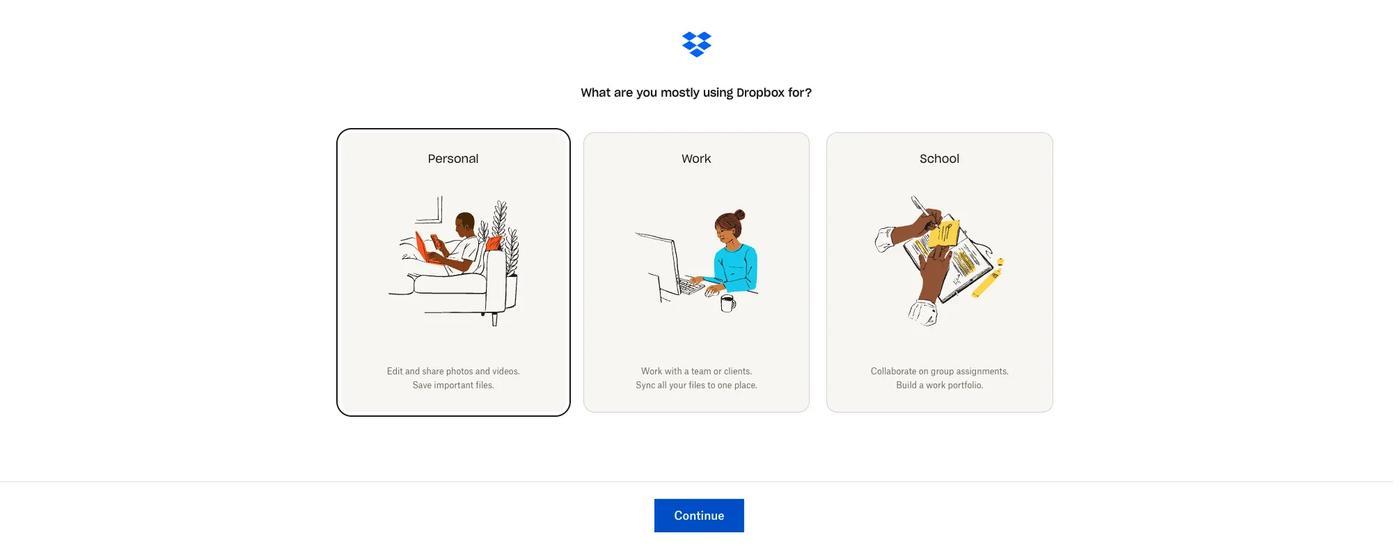 Task type: locate. For each thing, give the bounding box(es) containing it.
install on desktop to work on files offline and stay synced.
[[209, 282, 386, 306]]

0 horizontal spatial to
[[281, 282, 289, 292]]

1 horizontal spatial files
[[462, 282, 478, 292]]

0 vertical spatial to
[[281, 282, 289, 292]]

dropbox inside 00neverto…x (signed) pdf • dropbox
[[761, 530, 794, 540]]

0 horizontal spatial a
[[685, 367, 689, 377]]

2 horizontal spatial on
[[919, 367, 929, 377]]

offline
[[344, 282, 369, 292]]

and left 'control'
[[531, 282, 546, 292]]

files down team
[[689, 381, 706, 391]]

edit inside 'edit and share photos and videos. save important files.'
[[387, 367, 403, 377]]

a
[[685, 367, 689, 377], [920, 381, 924, 391]]

synced.
[[228, 296, 258, 306]]

edit inside button
[[628, 89, 644, 99]]

•
[[620, 530, 623, 540], [756, 530, 759, 540]]

dropbox down 00neverto…quareat3x "button"
[[625, 530, 658, 540]]

and up files.
[[476, 367, 490, 377]]

build
[[897, 381, 917, 391]]

for?
[[789, 86, 813, 100]]

0 horizontal spatial •
[[620, 530, 623, 540]]

edit left share
[[387, 367, 403, 377]]

pdf
[[646, 89, 662, 99], [737, 530, 754, 540]]

0 horizontal spatial on
[[236, 282, 245, 292]]

your
[[669, 381, 687, 391]]

0 horizontal spatial or
[[595, 282, 603, 292]]

to
[[281, 282, 289, 292], [708, 381, 716, 391]]

pdf inside 00neverto…x (signed) pdf • dropbox
[[737, 530, 754, 540]]

control
[[548, 282, 575, 292]]

1 horizontal spatial pdf
[[737, 530, 754, 540]]

with inside work with a team or clients. sync all your files to one place.
[[665, 367, 682, 377]]

1 horizontal spatial or
[[714, 367, 722, 377]]

school
[[920, 152, 960, 166]]

a inside "collaborate on group assignments. build a work portfolio."
[[920, 381, 924, 391]]

a left team
[[685, 367, 689, 377]]

(signed)
[[796, 516, 828, 526]]

on
[[236, 282, 245, 292], [313, 282, 323, 292], [919, 367, 929, 377]]

• right jpg
[[620, 530, 623, 540]]

with
[[480, 282, 498, 292], [665, 367, 682, 377]]

0 horizontal spatial pdf
[[646, 89, 662, 99]]

2 horizontal spatial files
[[689, 381, 706, 391]]

and inside "install on desktop to work on files offline and stay synced."
[[371, 282, 386, 292]]

edit for edit pdf
[[628, 89, 644, 99]]

sync
[[636, 381, 656, 391]]

• down the 00neverto…x
[[756, 530, 759, 540]]

a right build
[[920, 381, 924, 391]]

or up one
[[714, 367, 722, 377]]

0 vertical spatial pdf
[[646, 89, 662, 99]]

dialog containing what are you mostly using dropbox for?
[[0, 0, 1394, 550]]

get signatures
[[733, 89, 796, 99]]

1 vertical spatial to
[[708, 381, 716, 391]]

jpg
[[602, 530, 618, 540]]

1 vertical spatial edit
[[387, 367, 403, 377]]

dropbox
[[737, 86, 785, 100], [625, 530, 658, 540], [761, 530, 794, 540]]

0 vertical spatial work
[[682, 152, 712, 166]]

edit right the what in the left top of the page
[[628, 89, 644, 99]]

jpg • dropbox button
[[602, 530, 697, 541]]

and inside share files with anyone and control edit or view access.
[[531, 282, 546, 292]]

what
[[581, 86, 611, 100]]

dropbox inside dialog
[[737, 86, 785, 100]]

or
[[595, 282, 603, 292], [714, 367, 722, 377]]

files
[[326, 282, 342, 292], [462, 282, 478, 292], [689, 381, 706, 391]]

work down group
[[927, 381, 946, 391]]

work
[[292, 282, 311, 292], [927, 381, 946, 391]]

0 horizontal spatial with
[[480, 282, 498, 292]]

0 horizontal spatial edit
[[387, 367, 403, 377]]

work down what are you mostly using dropbox for?
[[682, 152, 712, 166]]

on inside "collaborate on group assignments. build a work portfolio."
[[919, 367, 929, 377]]

00neverto…quareat3x
[[602, 516, 695, 526]]

1 vertical spatial work
[[641, 367, 663, 377]]

files left offline
[[326, 282, 342, 292]]

1 horizontal spatial edit
[[628, 89, 644, 99]]

using
[[703, 86, 734, 100]]

with left anyone
[[480, 282, 498, 292]]

1 horizontal spatial work
[[682, 152, 712, 166]]

pdf right are
[[646, 89, 662, 99]]

share
[[436, 282, 459, 292]]

00neverto…x
[[737, 516, 793, 526]]

work inside work with a team or clients. sync all your files to one place.
[[641, 367, 663, 377]]

1 vertical spatial work
[[927, 381, 946, 391]]

photos
[[446, 367, 473, 377]]

access.
[[436, 296, 465, 306]]

share files with anyone and control edit or view access.
[[436, 282, 624, 306]]

edit
[[628, 89, 644, 99], [387, 367, 403, 377]]

with up your
[[665, 367, 682, 377]]

0 horizontal spatial files
[[326, 282, 342, 292]]

and
[[371, 282, 386, 292], [531, 282, 546, 292], [405, 367, 420, 377], [476, 367, 490, 377]]

0 horizontal spatial work
[[292, 282, 311, 292]]

or right edit
[[595, 282, 603, 292]]

work up sync
[[641, 367, 663, 377]]

work right desktop
[[292, 282, 311, 292]]

0 vertical spatial work
[[292, 282, 311, 292]]

1 horizontal spatial with
[[665, 367, 682, 377]]

pdf down the 00neverto…x
[[737, 530, 754, 540]]

work inside "collaborate on group assignments. build a work portfolio."
[[927, 381, 946, 391]]

1 horizontal spatial on
[[313, 282, 323, 292]]

0 vertical spatial a
[[685, 367, 689, 377]]

mostly
[[661, 86, 700, 100]]

continue
[[674, 509, 725, 523]]

assignments.
[[957, 367, 1009, 377]]

to inside work with a team or clients. sync all your files to one place.
[[708, 381, 716, 391]]

1 vertical spatial a
[[920, 381, 924, 391]]

or inside work with a team or clients. sync all your files to one place.
[[714, 367, 722, 377]]

work
[[682, 152, 712, 166], [641, 367, 663, 377]]

1 horizontal spatial work
[[927, 381, 946, 391]]

0 vertical spatial or
[[595, 282, 603, 292]]

0 vertical spatial edit
[[628, 89, 644, 99]]

view
[[605, 282, 624, 292]]

00neverto…x (signed) button
[[737, 516, 831, 527]]

1 • from the left
[[620, 530, 623, 540]]

2 • from the left
[[756, 530, 759, 540]]

on up 'synced.'
[[236, 282, 245, 292]]

to right desktop
[[281, 282, 289, 292]]

1 vertical spatial pdf
[[737, 530, 754, 540]]

edit
[[578, 282, 593, 292]]

portfolio.
[[948, 381, 984, 391]]

on left group
[[919, 367, 929, 377]]

work for work with a team or clients. sync all your files to one place.
[[641, 367, 663, 377]]

1 horizontal spatial a
[[920, 381, 924, 391]]

you
[[637, 86, 658, 100]]

files right share
[[462, 282, 478, 292]]

dropbox left for?
[[737, 86, 785, 100]]

what are you mostly using dropbox for?
[[581, 86, 813, 100]]

1 horizontal spatial •
[[756, 530, 759, 540]]

on for collaborate
[[919, 367, 929, 377]]

edit for edit and share photos and videos. save important files.
[[387, 367, 403, 377]]

and right offline
[[371, 282, 386, 292]]

dropbox down 00neverto…x (signed) button
[[761, 530, 794, 540]]

to left one
[[708, 381, 716, 391]]

0 vertical spatial with
[[480, 282, 498, 292]]

0 horizontal spatial work
[[641, 367, 663, 377]]

1 horizontal spatial to
[[708, 381, 716, 391]]

desktop
[[248, 282, 279, 292]]

1 vertical spatial with
[[665, 367, 682, 377]]

on left offline
[[313, 282, 323, 292]]

1 vertical spatial or
[[714, 367, 722, 377]]

personal
[[428, 152, 479, 166]]

dialog
[[0, 0, 1394, 550]]



Task type: vqa. For each thing, say whether or not it's contained in the screenshot.


Task type: describe. For each thing, give the bounding box(es) containing it.
important
[[434, 381, 474, 391]]

files inside "install on desktop to work on files offline and stay synced."
[[326, 282, 342, 292]]

one
[[718, 381, 732, 391]]

edit pdf
[[628, 89, 662, 99]]

are
[[614, 86, 633, 100]]

00neverto…quareat3x jpg • dropbox
[[602, 516, 695, 540]]

save
[[413, 381, 432, 391]]

on for install
[[236, 282, 245, 292]]

00neverto…quareat3x button
[[602, 516, 697, 527]]

with inside share files with anyone and control edit or view access.
[[480, 282, 498, 292]]

all
[[658, 381, 667, 391]]

edit pdf button
[[619, 56, 713, 109]]

files.
[[476, 381, 495, 391]]

collaborate
[[871, 367, 917, 377]]

or inside share files with anyone and control edit or view access.
[[595, 282, 603, 292]]

to inside "install on desktop to work on files offline and stay synced."
[[281, 282, 289, 292]]

work with a team or clients. sync all your files to one place.
[[636, 367, 758, 391]]

team
[[692, 367, 712, 377]]

pdf • dropbox button
[[737, 530, 831, 541]]

work for work
[[682, 152, 712, 166]]

a inside work with a team or clients. sync all your files to one place.
[[685, 367, 689, 377]]

• inside 00neverto…x (signed) pdf • dropbox
[[756, 530, 759, 540]]

• inside 00neverto…quareat3x jpg • dropbox
[[620, 530, 623, 540]]

dropbox inside 00neverto…quareat3x jpg • dropbox
[[625, 530, 658, 540]]

files inside work with a team or clients. sync all your files to one place.
[[689, 381, 706, 391]]

get
[[733, 89, 748, 99]]

files inside share files with anyone and control edit or view access.
[[462, 282, 478, 292]]

continue button
[[655, 499, 744, 533]]

stay
[[209, 296, 225, 306]]

install
[[209, 282, 233, 292]]

group
[[931, 367, 955, 377]]

clients.
[[724, 367, 752, 377]]

get signatures button
[[724, 56, 819, 109]]

work inside "install on desktop to work on files offline and stay synced."
[[292, 282, 311, 292]]

videos.
[[493, 367, 520, 377]]

collaborate on group assignments. build a work portfolio.
[[871, 367, 1009, 391]]

share
[[422, 367, 444, 377]]

pdf inside button
[[646, 89, 662, 99]]

signatures
[[751, 89, 796, 99]]

place.
[[735, 381, 758, 391]]

00neverto…x (signed) pdf • dropbox
[[737, 516, 828, 540]]

edit and share photos and videos. save important files.
[[387, 367, 520, 391]]

and up save
[[405, 367, 420, 377]]

anyone
[[500, 282, 528, 292]]



